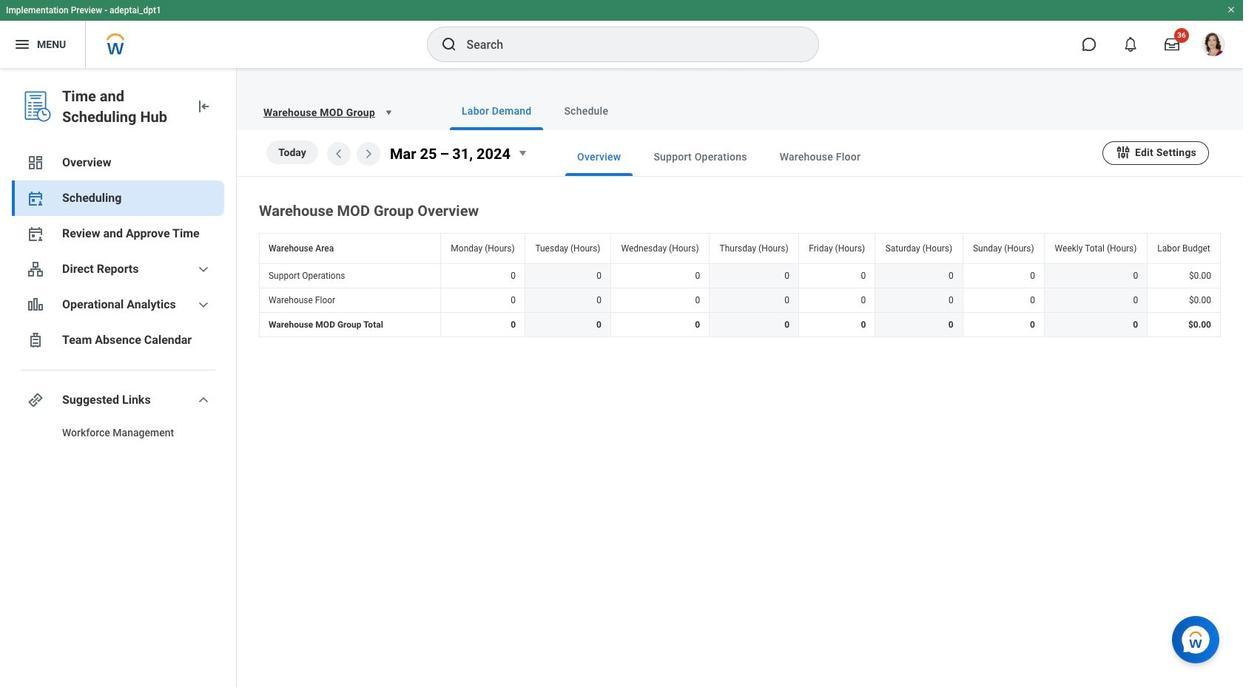Task type: locate. For each thing, give the bounding box(es) containing it.
1 horizontal spatial caret down small image
[[514, 144, 531, 162]]

banner
[[0, 0, 1243, 68]]

tab list
[[420, 92, 1225, 130], [536, 138, 1102, 176]]

0 vertical spatial calendar user solid image
[[27, 189, 44, 207]]

3 chevron down small image from the top
[[195, 391, 212, 409]]

1 vertical spatial calendar user solid image
[[27, 225, 44, 243]]

link image
[[27, 391, 44, 409]]

task timeoff image
[[27, 331, 44, 349]]

inbox large image
[[1165, 37, 1179, 52]]

tab panel
[[237, 130, 1243, 340]]

view team image
[[27, 260, 44, 278]]

notifications large image
[[1123, 37, 1138, 52]]

2 chevron down small image from the top
[[195, 296, 212, 314]]

0 vertical spatial chevron down small image
[[195, 260, 212, 278]]

chevron right small image
[[360, 145, 377, 163]]

calendar user solid image down dashboard icon
[[27, 189, 44, 207]]

calendar user solid image
[[27, 189, 44, 207], [27, 225, 44, 243]]

chevron down small image
[[195, 260, 212, 278], [195, 296, 212, 314], [195, 391, 212, 409]]

1 chevron down small image from the top
[[195, 260, 212, 278]]

2 calendar user solid image from the top
[[27, 225, 44, 243]]

0 vertical spatial caret down small image
[[381, 105, 396, 120]]

chevron down small image for chart icon
[[195, 296, 212, 314]]

transformation import image
[[195, 98, 212, 115]]

calendar user solid image up view team image
[[27, 225, 44, 243]]

profile logan mcneil image
[[1202, 33, 1225, 59]]

search image
[[440, 36, 458, 53]]

1 vertical spatial chevron down small image
[[195, 296, 212, 314]]

navigation pane region
[[0, 68, 237, 687]]

1 calendar user solid image from the top
[[27, 189, 44, 207]]

0 vertical spatial tab list
[[420, 92, 1225, 130]]

chart image
[[27, 296, 44, 314]]

caret down small image
[[381, 105, 396, 120], [514, 144, 531, 162]]

2 vertical spatial chevron down small image
[[195, 391, 212, 409]]



Task type: describe. For each thing, give the bounding box(es) containing it.
chevron down small image for view team image
[[195, 260, 212, 278]]

0 horizontal spatial caret down small image
[[381, 105, 396, 120]]

time and scheduling hub element
[[62, 86, 183, 127]]

1 vertical spatial tab list
[[536, 138, 1102, 176]]

chevron down small image for link icon
[[195, 391, 212, 409]]

dashboard image
[[27, 154, 44, 172]]

chevron left small image
[[330, 145, 348, 163]]

justify image
[[13, 36, 31, 53]]

Search Workday  search field
[[467, 28, 788, 61]]

close environment banner image
[[1227, 5, 1236, 14]]

1 vertical spatial caret down small image
[[514, 144, 531, 162]]

configure image
[[1115, 144, 1131, 160]]



Task type: vqa. For each thing, say whether or not it's contained in the screenshot.
transformation import Icon
yes



